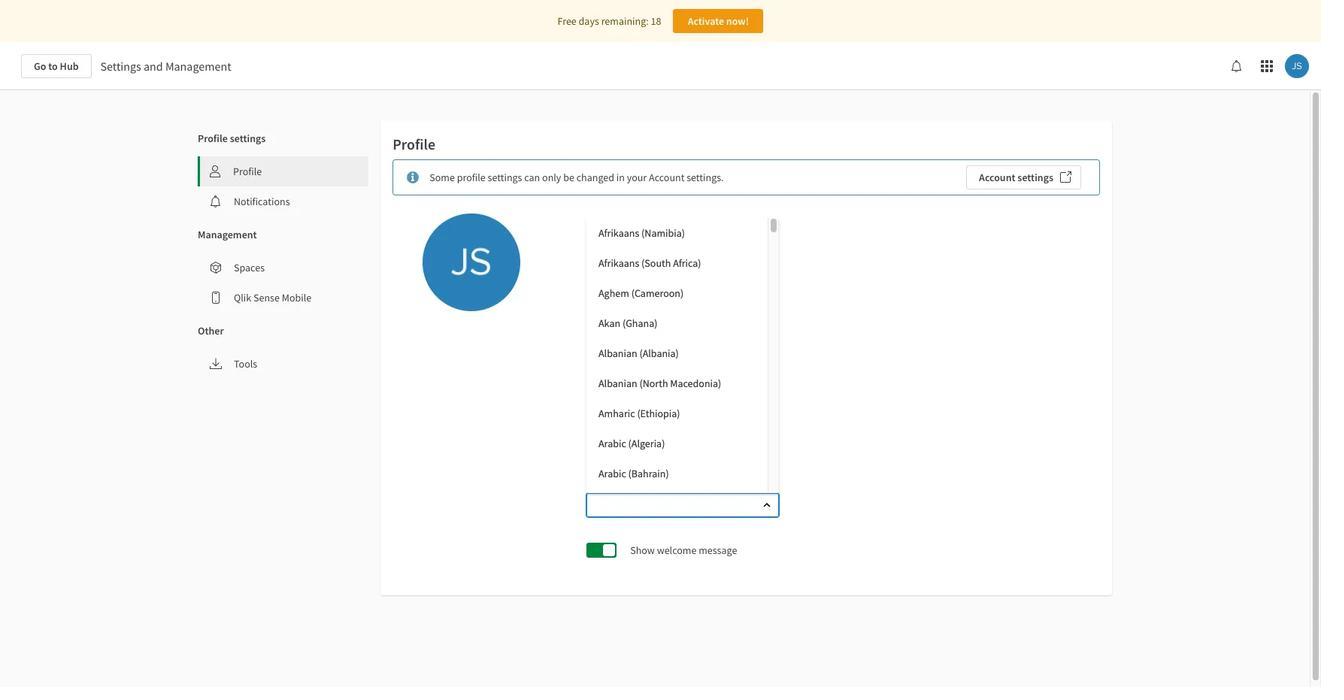 Task type: describe. For each thing, give the bounding box(es) containing it.
akan (ghana)
[[599, 317, 658, 331]]

zone
[[611, 400, 632, 413]]

notifications
[[234, 195, 290, 208]]

settings and management
[[100, 59, 231, 74]]

time
[[587, 400, 609, 413]]

spaces
[[234, 261, 265, 275]]

alert containing some profile settings can only be changed in your account settings.
[[393, 159, 1100, 196]]

and
[[144, 59, 163, 74]]

mobile
[[282, 291, 312, 305]]

regional settings for creating apps
[[587, 469, 738, 482]]

akan
[[599, 317, 621, 331]]

qlik sense mobile
[[234, 291, 312, 305]]

free
[[558, 14, 577, 28]]

message
[[699, 544, 737, 558]]

remaining:
[[601, 14, 649, 28]]

apps
[[716, 469, 738, 482]]

settings.
[[687, 171, 724, 184]]

go to hub
[[34, 59, 79, 73]]

activate now!
[[688, 14, 749, 28]]

(albania)
[[640, 347, 679, 361]]

close image
[[763, 501, 772, 510]]

profile inside profile link
[[233, 165, 262, 178]]

afrikaans for afrikaans (south africa)
[[599, 257, 640, 270]]

(ethiopia)
[[637, 407, 680, 421]]

regional
[[587, 469, 625, 482]]

account settings link
[[967, 165, 1082, 190]]

afrikaans for afrikaans (namibia)
[[599, 227, 640, 240]]

albanian for albanian (albania)
[[599, 347, 638, 361]]

arabic (bahrain)
[[599, 467, 669, 481]]

go
[[34, 59, 46, 73]]

afrikaans (namibia)
[[599, 227, 685, 240]]

qlik
[[234, 291, 251, 305]]

(bahrain)
[[629, 467, 669, 481]]

in
[[617, 171, 625, 184]]

creating
[[678, 469, 714, 482]]

open image
[[763, 432, 772, 441]]

arabic for arabic (bahrain)
[[599, 467, 626, 481]]

activate
[[688, 14, 724, 28]]

to
[[48, 59, 58, 73]]

settings for profile settings
[[230, 132, 266, 145]]

albanian for albanian (north macedonia)
[[599, 377, 638, 391]]

aghem
[[599, 287, 629, 300]]

your
[[627, 171, 647, 184]]

now!
[[727, 14, 749, 28]]

days
[[579, 14, 599, 28]]

(north
[[640, 377, 668, 391]]

show
[[630, 544, 655, 558]]

amharic
[[599, 407, 635, 421]]

notifications link
[[198, 187, 369, 217]]

free days remaining: 18
[[558, 14, 662, 28]]

settings
[[100, 59, 141, 74]]

language
[[630, 330, 671, 344]]

tools link
[[198, 349, 369, 379]]

jacob
[[587, 236, 617, 251]]

0 vertical spatial management
[[165, 59, 231, 74]]

albanian (north macedonia)
[[599, 377, 722, 391]]

jacob simon image
[[1286, 54, 1310, 78]]

sense
[[254, 291, 280, 305]]

other
[[198, 324, 224, 338]]

welcome
[[657, 544, 697, 558]]



Task type: locate. For each thing, give the bounding box(es) containing it.
alert
[[393, 159, 1100, 196]]

settings
[[230, 132, 266, 145], [488, 171, 522, 184], [1018, 171, 1054, 184], [627, 469, 662, 482]]

1 vertical spatial albanian
[[599, 377, 638, 391]]

1 horizontal spatial account
[[979, 171, 1016, 184]]

simon
[[620, 236, 652, 251]]

0 vertical spatial arabic
[[599, 437, 626, 451]]

albanian up zone
[[599, 377, 638, 391]]

macedonia)
[[670, 377, 722, 391]]

account
[[649, 171, 685, 184], [979, 171, 1016, 184]]

arabic down the amharic
[[599, 437, 626, 451]]

activate now! link
[[674, 9, 764, 33]]

hub
[[60, 59, 79, 73]]

some profile settings can only be changed in your account settings.
[[430, 171, 724, 184]]

be
[[564, 171, 575, 184]]

0 horizontal spatial account
[[649, 171, 685, 184]]

0 vertical spatial albanian
[[599, 347, 638, 361]]

None text field
[[588, 494, 750, 518]]

account inside account settings link
[[979, 171, 1016, 184]]

1 horizontal spatial profile
[[233, 165, 262, 178]]

1 vertical spatial afrikaans
[[599, 257, 640, 270]]

simonjacob477@gmail.com
[[587, 293, 726, 308]]

open image
[[763, 363, 772, 372]]

profile
[[457, 171, 486, 184]]

settings for account settings
[[1018, 171, 1054, 184]]

list box containing afrikaans (namibia)
[[587, 218, 779, 519]]

0 vertical spatial afrikaans
[[599, 227, 640, 240]]

amharic (ethiopia)
[[599, 407, 680, 421]]

show welcome message
[[630, 544, 737, 558]]

arabic down arabic (algeria)
[[599, 467, 626, 481]]

name jacob simon
[[587, 216, 652, 251]]

1 vertical spatial arabic
[[599, 467, 626, 481]]

2 albanian from the top
[[599, 377, 638, 391]]

(namibia)
[[642, 227, 685, 240]]

account settings
[[979, 171, 1054, 184]]

arabic
[[599, 437, 626, 451], [599, 467, 626, 481]]

settings inside account settings link
[[1018, 171, 1054, 184]]

(algeria)
[[629, 437, 665, 451]]

go to hub link
[[21, 54, 91, 78]]

preferred
[[587, 330, 628, 344]]

2 horizontal spatial profile
[[393, 135, 436, 153]]

(cameroon)
[[632, 287, 684, 300]]

1 vertical spatial management
[[198, 228, 257, 241]]

afrikaans (south africa)
[[599, 257, 701, 270]]

profile settings
[[198, 132, 266, 145]]

management right the and
[[165, 59, 231, 74]]

jacob simon image
[[423, 214, 521, 311]]

albanian down preferred language
[[599, 347, 638, 361]]

qlik sense mobile link
[[198, 283, 369, 313]]

settings for regional settings for creating apps
[[627, 469, 662, 482]]

preferred language
[[587, 330, 671, 344]]

(ghana)
[[623, 317, 658, 331]]

management
[[165, 59, 231, 74], [198, 228, 257, 241]]

some
[[430, 171, 455, 184]]

2 account from the left
[[979, 171, 1016, 184]]

18
[[651, 14, 662, 28]]

1 arabic from the top
[[599, 437, 626, 451]]

can
[[524, 171, 540, 184]]

0 horizontal spatial profile
[[198, 132, 228, 145]]

name
[[587, 216, 613, 229]]

albanian (albania)
[[599, 347, 679, 361]]

tools
[[234, 357, 257, 371]]

profile
[[198, 132, 228, 145], [393, 135, 436, 153], [233, 165, 262, 178]]

time zone
[[587, 400, 632, 413]]

changed
[[577, 171, 615, 184]]

profile link
[[200, 156, 369, 187]]

1 albanian from the top
[[599, 347, 638, 361]]

spaces link
[[198, 253, 369, 283]]

management up spaces
[[198, 228, 257, 241]]

afrikaans
[[599, 227, 640, 240], [599, 257, 640, 270]]

arabic (algeria)
[[599, 437, 665, 451]]

(south
[[642, 257, 671, 270]]

2 arabic from the top
[[599, 467, 626, 481]]

arabic for arabic (algeria)
[[599, 437, 626, 451]]

option
[[587, 489, 768, 519]]

only
[[542, 171, 561, 184]]

1 account from the left
[[649, 171, 685, 184]]

1 afrikaans from the top
[[599, 227, 640, 240]]

albanian
[[599, 347, 638, 361], [599, 377, 638, 391]]

2 afrikaans from the top
[[599, 257, 640, 270]]

for
[[664, 469, 676, 482]]

aghem (cameroon)
[[599, 287, 684, 300]]

list box
[[587, 218, 779, 519]]

africa)
[[673, 257, 701, 270]]



Task type: vqa. For each thing, say whether or not it's contained in the screenshot.
the message
yes



